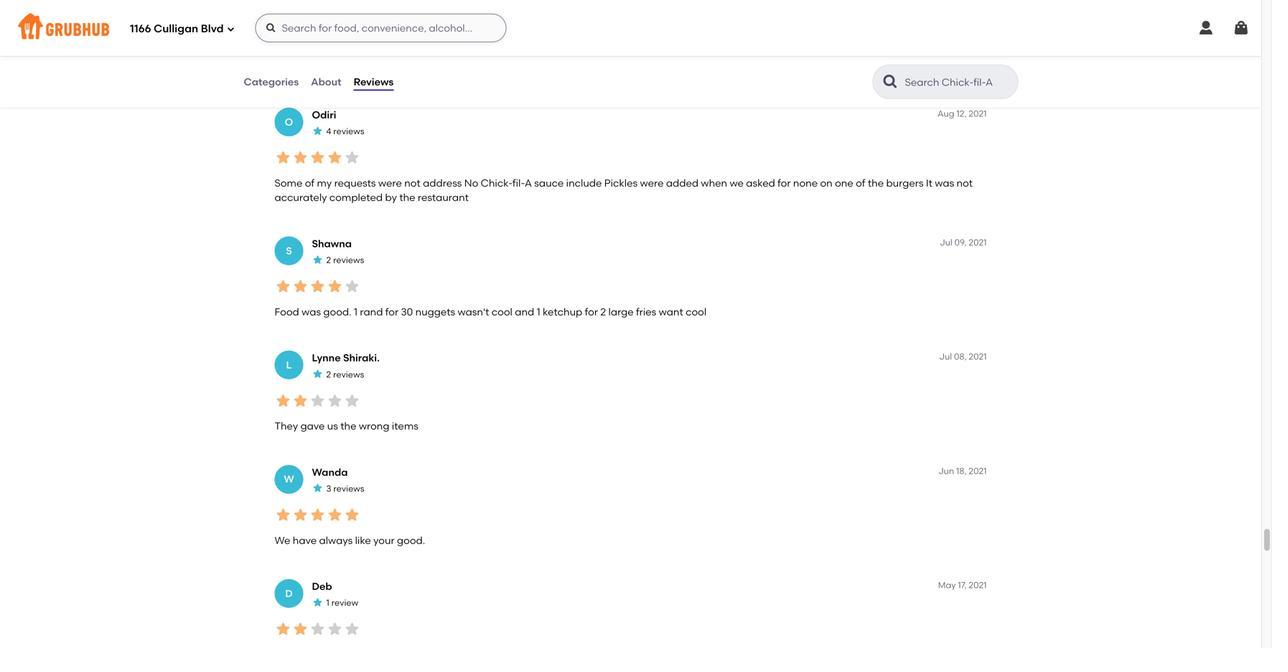 Task type: vqa. For each thing, say whether or not it's contained in the screenshot.
for
yes



Task type: describe. For each thing, give the bounding box(es) containing it.
1 horizontal spatial for
[[585, 306, 598, 318]]

we
[[730, 177, 744, 189]]

have
[[293, 534, 317, 547]]

1 vertical spatial good.
[[397, 534, 425, 547]]

reviews
[[354, 76, 394, 88]]

by
[[385, 192, 397, 204]]

on
[[820, 177, 833, 189]]

reviews button
[[353, 56, 394, 108]]

Search for food, convenience, alcohol... search field
[[255, 14, 507, 42]]

1 horizontal spatial svg image
[[1233, 19, 1250, 37]]

large
[[609, 306, 634, 318]]

wanda
[[312, 466, 348, 479]]

1 not from the left
[[404, 177, 421, 189]]

2 reviews for lynne shiraki.
[[326, 369, 364, 380]]

want
[[659, 306, 683, 318]]

jul 09, 2021
[[940, 237, 987, 248]]

they
[[275, 420, 298, 432]]

your
[[373, 534, 395, 547]]

1 right c
[[326, 12, 329, 22]]

aug
[[938, 108, 955, 119]]

jul 08, 2021
[[940, 352, 987, 362]]

a
[[525, 177, 532, 189]]

we have always like your good.
[[275, 534, 425, 547]]

none
[[793, 177, 818, 189]]

jul for food was good. 1 rand for 30 nuggets wasn't cool and 1 ketchup for 2 large fries want cool
[[940, 237, 953, 248]]

deb
[[312, 581, 332, 593]]

l
[[286, 359, 292, 371]]

2021 for they gave us the wrong items
[[969, 352, 987, 362]]

wasn't
[[458, 306, 489, 318]]

items
[[392, 420, 419, 432]]

1 horizontal spatial svg image
[[1198, 19, 1215, 37]]

shawna
[[312, 238, 352, 250]]

1 vertical spatial was
[[302, 306, 321, 318]]

1 vertical spatial the
[[399, 192, 415, 204]]

5 2021 from the top
[[969, 580, 987, 591]]

they gave us the wrong items
[[275, 420, 419, 432]]

reviews for wanda
[[333, 484, 364, 494]]

1 right and
[[537, 306, 540, 318]]

added
[[666, 177, 699, 189]]

service,
[[328, 63, 365, 75]]

nuggets
[[415, 306, 455, 318]]

1 review for c
[[326, 12, 358, 22]]

fast
[[307, 63, 325, 75]]

include
[[566, 177, 602, 189]]

good, fast service, accurate order
[[275, 63, 441, 75]]

2021 for we have always like your good.
[[969, 466, 987, 476]]

chick-
[[481, 177, 513, 189]]

sauce
[[534, 177, 564, 189]]

fries
[[636, 306, 656, 318]]

us
[[327, 420, 338, 432]]

accurately
[[275, 192, 327, 204]]

17,
[[958, 580, 967, 591]]

when
[[701, 177, 727, 189]]

2021 for some of my requests were not address no chick-fil-a sauce include pickles were added when we asked for none on one of the burgers  it was not accurately completed by the restaurant
[[969, 108, 987, 119]]

2 for food was good. 1 rand for 30 nuggets wasn't cool and 1 ketchup for 2 large fries want cool
[[326, 255, 331, 265]]

2 for they gave us the wrong items
[[326, 369, 331, 380]]

we
[[275, 534, 290, 547]]

and
[[515, 306, 534, 318]]

address
[[423, 177, 462, 189]]

accurate
[[367, 63, 412, 75]]

3
[[326, 484, 331, 494]]

lynne
[[312, 352, 341, 364]]

0 horizontal spatial good.
[[323, 306, 352, 318]]

d
[[285, 588, 293, 600]]

some
[[275, 177, 303, 189]]

review for deb
[[332, 598, 358, 608]]

restaurant
[[418, 192, 469, 204]]

0 horizontal spatial svg image
[[265, 22, 277, 34]]

1 vertical spatial 2
[[601, 306, 606, 318]]

4
[[326, 126, 331, 137]]

jun 18, 2021
[[939, 466, 987, 476]]



Task type: locate. For each thing, give the bounding box(es) containing it.
2 reviews
[[326, 255, 364, 265], [326, 369, 364, 380]]

0 vertical spatial the
[[868, 177, 884, 189]]

the right us
[[341, 420, 357, 432]]

pickles
[[604, 177, 638, 189]]

2 2 reviews from the top
[[326, 369, 364, 380]]

2 1 review from the top
[[326, 598, 358, 608]]

2 horizontal spatial for
[[778, 177, 791, 189]]

2 review from the top
[[332, 598, 358, 608]]

may 17, 2021
[[938, 580, 987, 591]]

reviews right 3
[[333, 484, 364, 494]]

1 horizontal spatial cool
[[686, 306, 707, 318]]

svg image
[[1198, 19, 1215, 37], [265, 22, 277, 34]]

0 horizontal spatial were
[[378, 177, 402, 189]]

2 reviews from the top
[[333, 255, 364, 265]]

review
[[332, 12, 358, 22], [332, 598, 358, 608]]

18,
[[956, 466, 967, 476]]

1 vertical spatial 1 review
[[326, 598, 358, 608]]

culligan
[[154, 22, 198, 35]]

1 horizontal spatial not
[[957, 177, 973, 189]]

0 horizontal spatial cool
[[492, 306, 513, 318]]

lynne shiraki.
[[312, 352, 380, 364]]

1 vertical spatial review
[[332, 598, 358, 608]]

2 reviews down shawna
[[326, 255, 364, 265]]

1 cool from the left
[[492, 306, 513, 318]]

3 reviews
[[326, 484, 364, 494]]

2 cool from the left
[[686, 306, 707, 318]]

30
[[401, 306, 413, 318]]

1166 culligan blvd
[[130, 22, 224, 35]]

ketchup
[[543, 306, 583, 318]]

the right by
[[399, 192, 415, 204]]

burgers
[[886, 177, 924, 189]]

1 horizontal spatial good.
[[397, 534, 425, 547]]

1 2 reviews from the top
[[326, 255, 364, 265]]

always
[[319, 534, 353, 547]]

not left address
[[404, 177, 421, 189]]

2 reviews for shawna
[[326, 255, 364, 265]]

0 vertical spatial jul
[[940, 237, 953, 248]]

2 horizontal spatial the
[[868, 177, 884, 189]]

like
[[355, 534, 371, 547]]

rand
[[360, 306, 383, 318]]

search icon image
[[882, 73, 899, 90]]

12,
[[957, 108, 967, 119]]

it
[[926, 177, 933, 189]]

s
[[286, 245, 292, 257]]

2 left "large"
[[601, 306, 606, 318]]

0 vertical spatial 2 reviews
[[326, 255, 364, 265]]

food
[[275, 306, 299, 318]]

2 not from the left
[[957, 177, 973, 189]]

review down deb
[[332, 598, 358, 608]]

good. right your
[[397, 534, 425, 547]]

2021 right 09,
[[969, 237, 987, 248]]

2 of from the left
[[856, 177, 866, 189]]

good. left rand
[[323, 306, 352, 318]]

one
[[835, 177, 854, 189]]

2021 right 17,
[[969, 580, 987, 591]]

star icon image
[[312, 11, 323, 22], [275, 35, 292, 52], [292, 35, 309, 52], [309, 35, 326, 52], [326, 35, 344, 52], [344, 35, 361, 52], [312, 125, 323, 137], [275, 149, 292, 166], [292, 149, 309, 166], [309, 149, 326, 166], [326, 149, 344, 166], [344, 149, 361, 166], [312, 254, 323, 266], [275, 278, 292, 295], [292, 278, 309, 295], [309, 278, 326, 295], [326, 278, 344, 295], [344, 278, 361, 295], [312, 368, 323, 380], [275, 392, 292, 409], [292, 392, 309, 409], [309, 392, 326, 409], [326, 392, 344, 409], [344, 392, 361, 409], [312, 483, 323, 494], [275, 507, 292, 524], [292, 507, 309, 524], [309, 507, 326, 524], [326, 507, 344, 524], [344, 507, 361, 524], [312, 597, 323, 608], [275, 621, 292, 638], [292, 621, 309, 638], [309, 621, 326, 638], [326, 621, 344, 638], [344, 621, 361, 638]]

aug 12, 2021
[[938, 108, 987, 119]]

for inside the some of my requests were not address no chick-fil-a sauce include pickles were added when we asked for none on one of the burgers  it was not accurately completed by the restaurant
[[778, 177, 791, 189]]

of left the 'my'
[[305, 177, 315, 189]]

2 down lynne
[[326, 369, 331, 380]]

good,
[[275, 63, 305, 75]]

blvd
[[201, 22, 224, 35]]

0 vertical spatial was
[[935, 177, 954, 189]]

0 vertical spatial 2
[[326, 255, 331, 265]]

about
[[311, 76, 341, 88]]

odiri
[[312, 109, 336, 121]]

reviews for lynne shiraki.
[[333, 369, 364, 380]]

was right it
[[935, 177, 954, 189]]

reviews right 4
[[333, 126, 364, 137]]

the
[[868, 177, 884, 189], [399, 192, 415, 204], [341, 420, 357, 432]]

1 down deb
[[326, 598, 329, 608]]

gave
[[301, 420, 325, 432]]

order
[[414, 63, 441, 75]]

jul for they gave us the wrong items
[[940, 352, 952, 362]]

some of my requests were not address no chick-fil-a sauce include pickles were added when we asked for none on one of the burgers  it was not accurately completed by the restaurant
[[275, 177, 973, 204]]

reviews for shawna
[[333, 255, 364, 265]]

was right food
[[302, 306, 321, 318]]

o
[[285, 116, 293, 128]]

review for c
[[332, 12, 358, 22]]

jul left 08,
[[940, 352, 952, 362]]

1 review up service,
[[326, 12, 358, 22]]

reviews down shawna
[[333, 255, 364, 265]]

no
[[464, 177, 478, 189]]

for right 'ketchup'
[[585, 306, 598, 318]]

was
[[935, 177, 954, 189], [302, 306, 321, 318]]

1 vertical spatial jul
[[940, 352, 952, 362]]

1 2021 from the top
[[969, 108, 987, 119]]

was inside the some of my requests were not address no chick-fil-a sauce include pickles were added when we asked for none on one of the burgers  it was not accurately completed by the restaurant
[[935, 177, 954, 189]]

1 horizontal spatial of
[[856, 177, 866, 189]]

0 vertical spatial good.
[[323, 306, 352, 318]]

review up service,
[[332, 12, 358, 22]]

2 vertical spatial the
[[341, 420, 357, 432]]

jul
[[940, 237, 953, 248], [940, 352, 952, 362]]

2021 for food was good. 1 rand for 30 nuggets wasn't cool and 1 ketchup for 2 large fries want cool
[[969, 237, 987, 248]]

2021 right 18,
[[969, 466, 987, 476]]

c
[[285, 2, 293, 14]]

0 horizontal spatial the
[[341, 420, 357, 432]]

reviews
[[333, 126, 364, 137], [333, 255, 364, 265], [333, 369, 364, 380], [333, 484, 364, 494]]

asked
[[746, 177, 775, 189]]

not right it
[[957, 177, 973, 189]]

1 review down deb
[[326, 598, 358, 608]]

cool right want
[[686, 306, 707, 318]]

4 reviews
[[326, 126, 364, 137]]

my
[[317, 177, 332, 189]]

2 2021 from the top
[[969, 237, 987, 248]]

about button
[[310, 56, 342, 108]]

4 reviews from the top
[[333, 484, 364, 494]]

for
[[778, 177, 791, 189], [385, 306, 399, 318], [585, 306, 598, 318]]

3 2021 from the top
[[969, 352, 987, 362]]

1 horizontal spatial was
[[935, 177, 954, 189]]

2 vertical spatial 2
[[326, 369, 331, 380]]

food was good. 1 rand for 30 nuggets wasn't cool and 1 ketchup for 2 large fries want cool
[[275, 306, 707, 318]]

3 reviews from the top
[[333, 369, 364, 380]]

categories button
[[243, 56, 300, 108]]

good.
[[323, 306, 352, 318], [397, 534, 425, 547]]

fil-
[[513, 177, 525, 189]]

1 vertical spatial 2 reviews
[[326, 369, 364, 380]]

shiraki.
[[343, 352, 380, 364]]

1 horizontal spatial the
[[399, 192, 415, 204]]

for left '30' on the top
[[385, 306, 399, 318]]

completed
[[329, 192, 383, 204]]

1 of from the left
[[305, 177, 315, 189]]

svg image
[[1233, 19, 1250, 37], [227, 25, 235, 33]]

09,
[[955, 237, 967, 248]]

reviews for odiri
[[333, 126, 364, 137]]

were left the 'added'
[[640, 177, 664, 189]]

2 down shawna
[[326, 255, 331, 265]]

requests
[[334, 177, 376, 189]]

1 left rand
[[354, 306, 358, 318]]

1 review
[[326, 12, 358, 22], [326, 598, 358, 608]]

0 vertical spatial 1 review
[[326, 12, 358, 22]]

of right one
[[856, 177, 866, 189]]

reviews down the lynne shiraki.
[[333, 369, 364, 380]]

2 reviews down the lynne shiraki.
[[326, 369, 364, 380]]

2021 right '12,' at top right
[[969, 108, 987, 119]]

not
[[404, 177, 421, 189], [957, 177, 973, 189]]

1
[[326, 12, 329, 22], [354, 306, 358, 318], [537, 306, 540, 318], [326, 598, 329, 608]]

1 review for deb
[[326, 598, 358, 608]]

categories
[[244, 76, 299, 88]]

w
[[284, 473, 294, 486]]

08,
[[954, 352, 967, 362]]

1 horizontal spatial were
[[640, 177, 664, 189]]

0 vertical spatial review
[[332, 12, 358, 22]]

1 review from the top
[[332, 12, 358, 22]]

Search Chick-fil-A search field
[[904, 75, 1014, 89]]

were
[[378, 177, 402, 189], [640, 177, 664, 189]]

2 were from the left
[[640, 177, 664, 189]]

0 horizontal spatial of
[[305, 177, 315, 189]]

jul left 09,
[[940, 237, 953, 248]]

0 horizontal spatial for
[[385, 306, 399, 318]]

1 1 review from the top
[[326, 12, 358, 22]]

1 were from the left
[[378, 177, 402, 189]]

4 2021 from the top
[[969, 466, 987, 476]]

cool left and
[[492, 306, 513, 318]]

wrong
[[359, 420, 390, 432]]

were up by
[[378, 177, 402, 189]]

0 horizontal spatial not
[[404, 177, 421, 189]]

2
[[326, 255, 331, 265], [601, 306, 606, 318], [326, 369, 331, 380]]

of
[[305, 177, 315, 189], [856, 177, 866, 189]]

1 reviews from the top
[[333, 126, 364, 137]]

0 horizontal spatial svg image
[[227, 25, 235, 33]]

1166
[[130, 22, 151, 35]]

may
[[938, 580, 956, 591]]

jun
[[939, 466, 954, 476]]

for left none
[[778, 177, 791, 189]]

0 horizontal spatial was
[[302, 306, 321, 318]]

main navigation navigation
[[0, 0, 1262, 56]]

2021 right 08,
[[969, 352, 987, 362]]

the left burgers
[[868, 177, 884, 189]]



